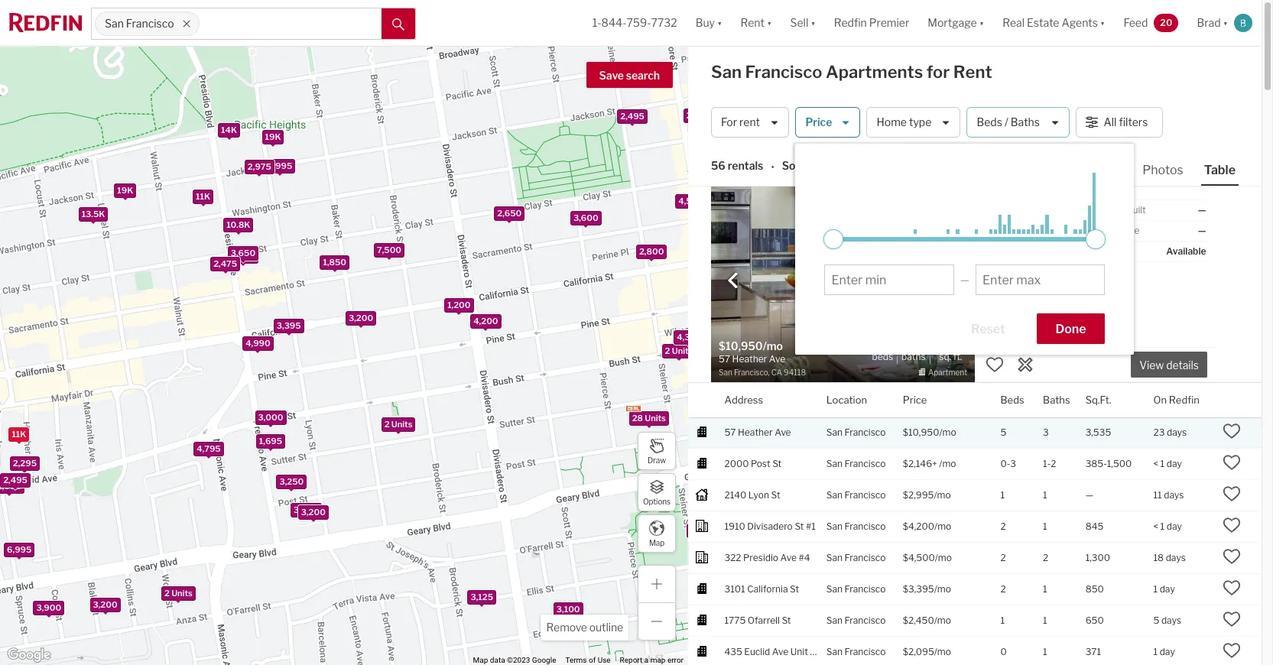Task type: locate. For each thing, give the bounding box(es) containing it.
terms of use link
[[566, 656, 611, 665]]

baths left sq.ft.
[[1043, 393, 1070, 406]]

day up 11 days
[[1167, 458, 1182, 469]]

st right the california
[[790, 583, 799, 595]]

0 horizontal spatial baths
[[902, 351, 926, 363]]

3,200 down 3,250 at bottom left
[[301, 507, 326, 518]]

1 vertical spatial 1 day
[[1154, 646, 1175, 657]]

0 vertical spatial baths
[[1011, 116, 1040, 129]]

<
[[1154, 458, 1159, 469], [1154, 521, 1159, 532]]

draw button
[[638, 432, 676, 470]]

francisco left the $2,995
[[845, 489, 886, 501]]

< down 11
[[1154, 521, 1159, 532]]

beds inside beds / baths button
[[977, 116, 1003, 129]]

days right 11
[[1164, 489, 1184, 501]]

▾ right sell
[[811, 16, 816, 29]]

days right 18
[[1166, 552, 1186, 563]]

san for 1910 divisadero st #1
[[827, 521, 843, 532]]

redfin inside redfin premier 'button'
[[834, 16, 867, 29]]

1 day for 850
[[1154, 583, 1175, 595]]

0 vertical spatial 5
[[1001, 426, 1007, 438]]

1,300
[[1086, 552, 1110, 563]]

view details button
[[1131, 352, 1208, 378]]

1 horizontal spatial on redfin
[[1154, 393, 1200, 406]]

0 horizontal spatial 23 days
[[1054, 225, 1088, 236]]

sort
[[782, 159, 805, 172]]

ave left unit
[[772, 646, 789, 657]]

/mo down $4,200 /mo
[[935, 552, 952, 563]]

0 vertical spatial < 1 day
[[1154, 458, 1182, 469]]

1 vertical spatial < 1 day
[[1154, 521, 1182, 532]]

heading
[[719, 338, 843, 379]]

on inside button
[[1154, 393, 1167, 406]]

favorite this home image for 1,300
[[1223, 547, 1242, 566]]

favorite this home image
[[1223, 422, 1242, 440], [1223, 485, 1242, 503], [1223, 547, 1242, 566], [1223, 579, 1242, 597], [1223, 641, 1242, 660]]

0 horizontal spatial 2 units
[[164, 588, 193, 599]]

apartments
[[826, 62, 923, 82]]

1 up 11
[[1161, 458, 1165, 469]]

0 horizontal spatial 3,535
[[934, 337, 967, 350]]

< 1 day up 11 days
[[1154, 458, 1182, 469]]

map for map data ©2023 google
[[473, 656, 488, 665]]

/mo for $4,200 /mo
[[935, 521, 952, 532]]

st for divisadero
[[795, 521, 804, 532]]

2,975
[[248, 161, 271, 172]]

0 vertical spatial rent
[[741, 16, 765, 29]]

1 vertical spatial 11k
[[12, 429, 26, 440]]

san for 1775 ofarrell st
[[827, 615, 843, 626]]

3,535 for 3,535 sq. ft.
[[934, 337, 967, 350]]

4,990
[[246, 338, 271, 348]]

remove san francisco image
[[182, 19, 191, 28]]

beds left /
[[977, 116, 1003, 129]]

0 horizontal spatial 3,200
[[93, 599, 118, 610]]

0 horizontal spatial redfin
[[834, 16, 867, 29]]

▾ for brad ▾
[[1223, 16, 1228, 29]]

beds down x-out this home icon
[[1001, 393, 1025, 406]]

san for 2000 post st
[[827, 458, 843, 469]]

rent right for
[[954, 62, 992, 82]]

< 1 day for 845
[[1154, 521, 1182, 532]]

beds for beds button
[[1001, 393, 1025, 406]]

18 days
[[1154, 552, 1186, 563]]

1 < from the top
[[1154, 458, 1159, 469]]

1 < 1 day from the top
[[1154, 458, 1182, 469]]

days left lot
[[1068, 225, 1088, 236]]

▾ left sell
[[767, 16, 772, 29]]

— up "available"
[[1198, 225, 1206, 236]]

/mo up $4,500 /mo
[[935, 521, 952, 532]]

photos
[[1143, 163, 1184, 177]]

23
[[1054, 225, 1066, 236], [1154, 426, 1165, 438]]

1 favorite this home image from the top
[[1223, 422, 1242, 440]]

1 up 18
[[1161, 521, 1165, 532]]

1 horizontal spatial 3
[[1011, 458, 1016, 469]]

baths button
[[1043, 383, 1070, 417]]

650
[[1086, 615, 1104, 626]]

1-844-759-7732 link
[[593, 16, 677, 29]]

1 vertical spatial <
[[1154, 521, 1159, 532]]

0 horizontal spatial 11k
[[12, 429, 26, 440]]

/
[[1005, 116, 1009, 129]]

baths right /
[[1011, 116, 1040, 129]]

francisco left the remove san francisco image
[[126, 17, 174, 30]]

real estate agents ▾ button
[[994, 0, 1115, 46]]

ave for heather
[[775, 426, 791, 438]]

1 horizontal spatial 5
[[1154, 615, 1160, 626]]

0 vertical spatial 1 day
[[1154, 583, 1175, 595]]

days down "18 days"
[[1162, 615, 1182, 626]]

2 horizontal spatial 2 units
[[665, 345, 693, 356]]

san for 322 presidio ave #4
[[827, 552, 843, 563]]

0 horizontal spatial 19k
[[117, 185, 133, 196]]

sell ▾ button
[[781, 0, 825, 46]]

st for lyon
[[771, 489, 781, 501]]

5
[[1001, 426, 1007, 438], [1154, 615, 1160, 626]]

1 vertical spatial ft.
[[953, 351, 962, 363]]

0 vertical spatial 3
[[910, 337, 918, 350]]

day up "18 days"
[[1167, 521, 1182, 532]]

$3,395
[[903, 583, 934, 595]]

sell
[[790, 16, 809, 29]]

1 vertical spatial baths
[[902, 351, 926, 363]]

19k
[[265, 131, 281, 142], [117, 185, 133, 196]]

0 vertical spatial 23
[[1054, 225, 1066, 236]]

map inside "button"
[[649, 538, 665, 547]]

1 horizontal spatial price button
[[903, 383, 927, 417]]

2 horizontal spatial 3,200
[[349, 312, 373, 323]]

0 vertical spatial price
[[806, 116, 832, 129]]

0 horizontal spatial price button
[[796, 107, 861, 138]]

2,295
[[13, 457, 37, 468]]

1 vertical spatial map
[[473, 656, 488, 665]]

2,495 down 2,295
[[3, 474, 27, 485]]

None search field
[[199, 8, 382, 39]]

2 < from the top
[[1154, 521, 1159, 532]]

/mo down $4,500 /mo
[[934, 583, 951, 595]]

use
[[598, 656, 611, 665]]

1 vertical spatial 19k
[[117, 185, 133, 196]]

1 vertical spatial 5
[[1154, 615, 1160, 626]]

28
[[632, 412, 643, 423]]

favorite this home image for 385-1,500
[[1223, 453, 1242, 472]]

all
[[1104, 116, 1117, 129]]

371
[[1086, 646, 1101, 657]]

1 ▾ from the left
[[717, 16, 722, 29]]

view details
[[1140, 359, 1199, 372]]

1 horizontal spatial 3,535
[[1086, 426, 1111, 438]]

3 left 3,535 sq. ft.
[[910, 337, 918, 350]]

favorite this home image
[[986, 355, 1004, 374], [1223, 453, 1242, 472], [1223, 516, 1242, 534], [1223, 610, 1242, 628]]

map left data on the bottom left of page
[[473, 656, 488, 665]]

▾ right the brad
[[1223, 16, 1228, 29]]

0 horizontal spatial 1-
[[593, 16, 602, 29]]

favorite this home image for 371
[[1223, 641, 1242, 660]]

unit
[[791, 646, 808, 657]]

385-1,500
[[1086, 458, 1132, 469]]

385-
[[1086, 458, 1107, 469]]

price down san francisco apartments for rent
[[806, 116, 832, 129]]

divisadero
[[747, 521, 793, 532]]

price button up sort
[[796, 107, 861, 138]]

dialog
[[796, 144, 1134, 355]]

remove outline button
[[541, 615, 629, 641]]

redfin down $/sq. ft.
[[1002, 225, 1030, 236]]

francisco left $2,146+
[[845, 458, 886, 469]]

3,535
[[934, 337, 967, 350], [1086, 426, 1111, 438]]

1 vertical spatial 23 days
[[1154, 426, 1187, 438]]

price button up $10,950
[[903, 383, 927, 417]]

▾ for rent ▾
[[767, 16, 772, 29]]

5 up 0-
[[1001, 426, 1007, 438]]

map for map
[[649, 538, 665, 547]]

ft. right '$/sq.'
[[1011, 204, 1022, 216]]

2 vertical spatial beds
[[1001, 393, 1025, 406]]

st right ofarrell
[[782, 615, 791, 626]]

redfin left premier
[[834, 16, 867, 29]]

san francisco for 1775 ofarrell st
[[827, 615, 886, 626]]

beds for beds / baths
[[977, 116, 1003, 129]]

1 left '845' at right
[[1043, 521, 1048, 532]]

san for 57 heather ave
[[827, 426, 843, 438]]

ave right "heather"
[[775, 426, 791, 438]]

beds left 3 baths
[[872, 351, 893, 363]]

23 left maximum price slider
[[1054, 225, 1066, 236]]

1 horizontal spatial map
[[649, 538, 665, 547]]

0 vertical spatial 3,535
[[934, 337, 967, 350]]

1- right 0-3 at the bottom of page
[[1043, 458, 1051, 469]]

st for ofarrell
[[782, 615, 791, 626]]

mortgage ▾ button
[[919, 0, 994, 46]]

2 horizontal spatial redfin
[[1169, 393, 1200, 406]]

3 inside 3 baths
[[910, 337, 918, 350]]

remove
[[546, 621, 587, 634]]

baths left sq.
[[902, 351, 926, 363]]

▾ right buy
[[717, 16, 722, 29]]

1 horizontal spatial 2,495
[[620, 111, 645, 121]]

< 1 day
[[1154, 458, 1182, 469], [1154, 521, 1182, 532]]

1 vertical spatial rent
[[954, 62, 992, 82]]

0 horizontal spatial 23
[[1054, 225, 1066, 236]]

3,650
[[231, 247, 256, 258]]

on redfin button
[[1154, 383, 1200, 417]]

1 horizontal spatial ft.
[[1011, 204, 1022, 216]]

▾
[[717, 16, 722, 29], [767, 16, 772, 29], [811, 16, 816, 29], [979, 16, 984, 29], [1100, 16, 1105, 29], [1223, 16, 1228, 29]]

6,995
[[7, 544, 32, 555]]

0 vertical spatial 19k
[[265, 131, 281, 142]]

2,495 down save search
[[620, 111, 645, 121]]

ft. inside 3,535 sq. ft.
[[953, 351, 962, 363]]

francisco for 57 heather ave
[[845, 426, 886, 438]]

5 days
[[1154, 615, 1182, 626]]

< 1 day down 11 days
[[1154, 521, 1182, 532]]

0 horizontal spatial map
[[473, 656, 488, 665]]

remove outline
[[546, 621, 623, 634]]

1 vertical spatial ave
[[781, 552, 797, 563]]

3,600
[[574, 212, 599, 223]]

st right the lyon
[[771, 489, 781, 501]]

report
[[620, 656, 643, 665]]

1-2
[[1043, 458, 1057, 469]]

2 favorite this home image from the top
[[1223, 485, 1242, 503]]

1 horizontal spatial 1-
[[1043, 458, 1051, 469]]

3 left 1-2
[[1011, 458, 1016, 469]]

1 horizontal spatial redfin
[[1002, 225, 1030, 236]]

on redfin down the details
[[1154, 393, 1200, 406]]

0 vertical spatial map
[[649, 538, 665, 547]]

location
[[827, 393, 867, 406]]

< for 385-1,500
[[1154, 458, 1159, 469]]

2 < 1 day from the top
[[1154, 521, 1182, 532]]

next button image
[[945, 273, 961, 288]]

2 ▾ from the left
[[767, 16, 772, 29]]

2,750
[[690, 525, 714, 536]]

1 vertical spatial 1-
[[1043, 458, 1051, 469]]

favorite this home image for —
[[1223, 485, 1242, 503]]

dialog containing reset
[[796, 144, 1134, 355]]

2 vertical spatial baths
[[1043, 393, 1070, 406]]

for
[[927, 62, 950, 82]]

available
[[1167, 246, 1206, 257]]

francisco
[[126, 17, 174, 30], [745, 62, 823, 82], [845, 426, 886, 438], [845, 458, 886, 469], [845, 489, 886, 501], [845, 521, 886, 532], [845, 552, 886, 563], [845, 583, 886, 595], [845, 615, 886, 626], [845, 646, 886, 657]]

/mo up $2,146+ /mo
[[939, 426, 956, 438]]

previous button image
[[726, 273, 741, 288]]

3,535 for 3,535
[[1086, 426, 1111, 438]]

brad ▾
[[1197, 16, 1228, 29]]

322 presidio ave #4
[[725, 552, 810, 563]]

— down table button
[[1198, 204, 1206, 216]]

2140
[[725, 489, 747, 501]]

premier
[[869, 16, 910, 29]]

/mo up $2,095 /mo on the right of page
[[934, 615, 951, 626]]

—
[[1080, 204, 1088, 216], [1198, 204, 1206, 216], [1198, 225, 1206, 236], [1080, 246, 1088, 257], [960, 273, 970, 286], [1086, 489, 1094, 501]]

ft. right sq.
[[953, 351, 962, 363]]

on down view
[[1154, 393, 1167, 406]]

▾ for sell ▾
[[811, 16, 816, 29]]

rent right buy ▾
[[741, 16, 765, 29]]

days down on redfin button
[[1167, 426, 1187, 438]]

1-844-759-7732
[[593, 16, 677, 29]]

1 vertical spatial 3
[[1043, 426, 1049, 438]]

0 horizontal spatial 4,500
[[231, 251, 256, 261]]

6 ▾ from the left
[[1223, 16, 1228, 29]]

lyon
[[749, 489, 769, 501]]

3,200 right 3,395 on the left top of page
[[349, 312, 373, 323]]

1- for 844-
[[593, 16, 602, 29]]

— up reset button
[[960, 273, 970, 286]]

844-
[[602, 16, 627, 29]]

mortgage
[[928, 16, 977, 29]]

< 1 day for 385-1,500
[[1154, 458, 1182, 469]]

done
[[1056, 322, 1086, 337]]

2 vertical spatial ave
[[772, 646, 789, 657]]

0 horizontal spatial on
[[987, 225, 1000, 236]]

0 horizontal spatial 3
[[910, 337, 918, 350]]

francisco down sell
[[745, 62, 823, 82]]

1 up 0
[[1001, 615, 1005, 626]]

/mo for $4,500 /mo
[[935, 552, 952, 563]]

2,495
[[620, 111, 645, 121], [3, 474, 27, 485]]

0 vertical spatial on
[[987, 225, 1000, 236]]

5 ▾ from the left
[[1100, 16, 1105, 29]]

3 favorite this home image from the top
[[1223, 547, 1242, 566]]

0 horizontal spatial ft.
[[953, 351, 962, 363]]

0 horizontal spatial on redfin
[[987, 225, 1030, 236]]

day
[[1167, 458, 1182, 469], [1167, 521, 1182, 532], [1160, 583, 1175, 595], [1160, 646, 1175, 657]]

5 right 650 in the right bottom of the page
[[1154, 615, 1160, 626]]

st
[[773, 458, 782, 469], [771, 489, 781, 501], [795, 521, 804, 532], [790, 583, 799, 595], [782, 615, 791, 626]]

1 horizontal spatial baths
[[1011, 116, 1040, 129]]

4,795
[[197, 443, 221, 454]]

2 vertical spatial 3,200
[[93, 599, 118, 610]]

map down 'options'
[[649, 538, 665, 547]]

buy
[[696, 16, 715, 29]]

favorite this home image for 3,535
[[1223, 422, 1242, 440]]

4,500
[[679, 195, 704, 206], [231, 251, 256, 261]]

francisco left $3,395
[[845, 583, 886, 595]]

1 vertical spatial on
[[1154, 393, 1167, 406]]

3,535 up the 385-
[[1086, 426, 1111, 438]]

4,395
[[677, 331, 701, 342]]

/mo down $2,146+ /mo
[[934, 489, 951, 501]]

san francisco
[[105, 17, 174, 30], [827, 426, 886, 438], [827, 458, 886, 469], [827, 489, 886, 501], [827, 521, 886, 532], [827, 552, 886, 563], [827, 583, 886, 595], [827, 615, 886, 626]]

francisco left $4,500
[[845, 552, 886, 563]]

2 horizontal spatial 3
[[1043, 426, 1049, 438]]

ave left #4 at the bottom of the page
[[781, 552, 797, 563]]

$4,500 /mo
[[903, 552, 952, 563]]

1
[[1161, 458, 1165, 469], [1001, 489, 1005, 501], [1043, 489, 1048, 501], [1043, 521, 1048, 532], [1161, 521, 1165, 532], [1043, 583, 1048, 595], [1154, 583, 1158, 595], [1001, 615, 1005, 626], [1043, 615, 1048, 626], [1043, 646, 1048, 657], [1154, 646, 1158, 657]]

3 up 1-2
[[1043, 426, 1049, 438]]

1775 ofarrell st
[[725, 615, 791, 626]]

1- left 759-
[[593, 16, 602, 29]]

3,200 right 3,900
[[93, 599, 118, 610]]

0 vertical spatial 2,495
[[620, 111, 645, 121]]

0 vertical spatial redfin
[[834, 16, 867, 29]]

2
[[665, 345, 670, 356], [384, 419, 390, 430], [1051, 458, 1057, 469], [1001, 521, 1006, 532], [1001, 552, 1006, 563], [1043, 552, 1049, 563], [1001, 583, 1006, 595], [164, 588, 170, 599]]

322
[[725, 552, 741, 563]]

days for —
[[1164, 489, 1184, 501]]

days for 1,300
[[1166, 552, 1186, 563]]

mortgage ▾
[[928, 16, 984, 29]]

francisco left $4,200
[[845, 521, 886, 532]]

1 horizontal spatial on
[[1154, 393, 1167, 406]]

francisco for 1775 ofarrell st
[[845, 615, 886, 626]]

day up 5 days
[[1160, 583, 1175, 595]]

3 ▾ from the left
[[811, 16, 816, 29]]

0 horizontal spatial price
[[806, 116, 832, 129]]

2 vertical spatial 3
[[1011, 458, 1016, 469]]

2 1 day from the top
[[1154, 646, 1175, 657]]

386r
[[810, 646, 832, 657]]

3,100
[[557, 604, 580, 615]]

price up $10,950
[[903, 393, 927, 406]]

baths inside button
[[1011, 116, 1040, 129]]

23 days left lot
[[1054, 225, 1088, 236]]

2 vertical spatial redfin
[[1169, 393, 1200, 406]]

/mo for $2,146+ /mo
[[939, 458, 956, 469]]

0 vertical spatial <
[[1154, 458, 1159, 469]]

4 favorite this home image from the top
[[1223, 579, 1242, 597]]

0 vertical spatial 1-
[[593, 16, 602, 29]]

0 vertical spatial 4,500
[[679, 195, 704, 206]]

beds
[[977, 116, 1003, 129], [872, 351, 893, 363], [1001, 393, 1025, 406]]

st left #1 at the right bottom of page
[[795, 521, 804, 532]]

st right "post"
[[773, 458, 782, 469]]

0 vertical spatial beds
[[977, 116, 1003, 129]]

3,535 sq. ft.
[[934, 337, 967, 363]]

home type button
[[867, 107, 961, 138]]

francisco down "location" button
[[845, 426, 886, 438]]

1 horizontal spatial 3,200
[[301, 507, 326, 518]]

1 vertical spatial 23
[[1154, 426, 1165, 438]]

23 down on redfin button
[[1154, 426, 1165, 438]]

/mo for $2,095 /mo
[[934, 646, 951, 657]]

0 horizontal spatial 5
[[1001, 426, 1007, 438]]

1 horizontal spatial 11k
[[196, 191, 210, 202]]

redfin inside on redfin button
[[1169, 393, 1200, 406]]

francisco left $2,450
[[845, 615, 886, 626]]

redfin down the details
[[1169, 393, 1200, 406]]

1,500
[[1107, 458, 1132, 469]]

on down '$/sq.'
[[987, 225, 1000, 236]]

1 vertical spatial 4,500
[[231, 251, 256, 261]]

3,535 up sq.
[[934, 337, 967, 350]]

1 left the 850
[[1043, 583, 1048, 595]]

1 1 day from the top
[[1154, 583, 1175, 595]]

1 vertical spatial price button
[[903, 383, 927, 417]]

francisco right 386r
[[845, 646, 886, 657]]

1 vertical spatial on redfin
[[1154, 393, 1200, 406]]

5 favorite this home image from the top
[[1223, 641, 1242, 660]]

1 horizontal spatial price
[[903, 393, 927, 406]]

/mo right $2,146+
[[939, 458, 956, 469]]

1 vertical spatial price
[[903, 393, 927, 406]]

san francisco for 57 heather ave
[[827, 426, 886, 438]]

1 day up 5 days
[[1154, 583, 1175, 595]]

0 horizontal spatial rent
[[741, 16, 765, 29]]

/mo down $2,450 /mo
[[934, 646, 951, 657]]

4 ▾ from the left
[[979, 16, 984, 29]]

23 days down on redfin button
[[1154, 426, 1187, 438]]



Task type: describe. For each thing, give the bounding box(es) containing it.
francisco for 322 presidio ave #4
[[845, 552, 886, 563]]

850
[[1086, 583, 1104, 595]]

year
[[1106, 204, 1125, 216]]

san francisco for 322 presidio ave #4
[[827, 552, 886, 563]]

heather
[[738, 426, 773, 438]]

report a map error
[[620, 656, 684, 665]]

san francisco for 2000 post st
[[827, 458, 886, 469]]

0 vertical spatial 23 days
[[1054, 225, 1088, 236]]

ave for presidio
[[781, 552, 797, 563]]

/mo for $2,450 /mo
[[934, 615, 951, 626]]

maximum price slider
[[1086, 229, 1106, 249]]

1 horizontal spatial 19k
[[265, 131, 281, 142]]

1 horizontal spatial 2 units
[[384, 419, 413, 430]]

$2,450
[[903, 615, 934, 626]]

1 down 5 days
[[1154, 646, 1158, 657]]

2,800
[[639, 246, 664, 257]]

3 for 3 baths
[[910, 337, 918, 350]]

1 down 18
[[1154, 583, 1158, 595]]

view details link
[[1131, 350, 1208, 378]]

for rent
[[721, 116, 760, 129]]

outline
[[589, 621, 623, 634]]

2140 lyon st
[[725, 489, 781, 501]]

57
[[725, 426, 736, 438]]

3,000
[[258, 412, 283, 423]]

all filters button
[[1076, 107, 1163, 138]]

28 units
[[632, 412, 666, 423]]

1 horizontal spatial 23 days
[[1154, 426, 1187, 438]]

reset button
[[952, 314, 1024, 344]]

lot size
[[1106, 225, 1140, 236]]

days for 650
[[1162, 615, 1182, 626]]

2,995
[[268, 160, 292, 171]]

data
[[490, 656, 505, 665]]

/mo for $3,395 /mo
[[934, 583, 951, 595]]

< for 845
[[1154, 521, 1159, 532]]

st for post
[[773, 458, 782, 469]]

map
[[651, 656, 666, 665]]

20
[[1160, 17, 1173, 28]]

$2,995 /mo
[[903, 489, 951, 501]]

0 vertical spatial 11k
[[196, 191, 210, 202]]

save search button
[[586, 62, 673, 88]]

435
[[725, 646, 742, 657]]

$4,200
[[903, 521, 935, 532]]

favorite this home image for 650
[[1223, 610, 1242, 628]]

$2,095
[[903, 646, 934, 657]]

5 for 5 days
[[1154, 615, 1160, 626]]

2,650
[[497, 207, 522, 218]]

©2023
[[507, 656, 530, 665]]

favorite this home image for 850
[[1223, 579, 1242, 597]]

san francisco for 1910 divisadero st #1
[[827, 521, 886, 532]]

san francisco for 3101 california st
[[827, 583, 886, 595]]

3 for 3
[[1043, 426, 1049, 438]]

beds / baths button
[[967, 107, 1070, 138]]

1 right 0
[[1043, 646, 1048, 657]]

56
[[711, 159, 726, 172]]

1,695
[[259, 435, 282, 446]]

Enter max text field
[[983, 273, 1099, 288]]

view
[[1140, 359, 1164, 372]]

francisco for 2000 post st
[[845, 458, 886, 469]]

table
[[1204, 163, 1236, 177]]

real estate agents ▾
[[1003, 16, 1105, 29]]

$/sq.
[[987, 204, 1009, 216]]

— left status
[[1080, 246, 1088, 257]]

rent inside dropdown button
[[741, 16, 765, 29]]

address button
[[725, 383, 763, 417]]

all filters
[[1104, 116, 1148, 129]]

11
[[1154, 489, 1162, 501]]

california
[[747, 583, 788, 595]]

0 vertical spatial ft.
[[1011, 204, 1022, 216]]

favorite this home image for 845
[[1223, 516, 1242, 534]]

map button
[[638, 515, 676, 553]]

francisco for 3101 california st
[[845, 583, 886, 595]]

san for 2140 lyon st
[[827, 489, 843, 501]]

home type
[[877, 116, 932, 129]]

— inside dialog
[[960, 273, 970, 286]]

rent ▾ button
[[732, 0, 781, 46]]

1 vertical spatial redfin
[[1002, 225, 1030, 236]]

3101
[[725, 583, 745, 595]]

0 vertical spatial on redfin
[[987, 225, 1030, 236]]

st for california
[[790, 583, 799, 595]]

1 down 1-2
[[1043, 489, 1048, 501]]

presidio
[[743, 552, 779, 563]]

year built
[[1106, 204, 1146, 216]]

photos button
[[1140, 162, 1201, 184]]

Enter min text field
[[832, 273, 947, 288]]

•
[[771, 160, 775, 173]]

price inside button
[[806, 116, 832, 129]]

435 euclid ave unit 386r san francisco
[[725, 646, 886, 657]]

5 for 5
[[1001, 426, 1007, 438]]

day down 5 days
[[1160, 646, 1175, 657]]

1 down 0-
[[1001, 489, 1005, 501]]

1- for 2
[[1043, 458, 1051, 469]]

2,300
[[686, 110, 711, 121]]

save
[[599, 69, 624, 82]]

1 left 650 in the right bottom of the page
[[1043, 615, 1048, 626]]

2,475
[[213, 258, 237, 269]]

filters
[[1119, 116, 1148, 129]]

san francisco for 2140 lyon st
[[827, 489, 886, 501]]

0 vertical spatial 2 units
[[665, 345, 693, 356]]

real estate agents ▾ link
[[1003, 0, 1105, 46]]

1 vertical spatial 3,200
[[301, 507, 326, 518]]

/mo for $10,950 /mo
[[939, 426, 956, 438]]

0 vertical spatial price button
[[796, 107, 861, 138]]

photo of 57 heather ave, san francisco, ca 94118 image
[[711, 187, 975, 382]]

x-out this home image
[[1016, 355, 1035, 374]]

days for 3,535
[[1167, 426, 1187, 438]]

submit search image
[[392, 18, 405, 30]]

2 horizontal spatial baths
[[1043, 393, 1070, 406]]

1 vertical spatial beds
[[872, 351, 893, 363]]

▾ for buy ▾
[[717, 16, 722, 29]]

rentals
[[728, 159, 764, 172]]

18
[[1154, 552, 1164, 563]]

— up '845' at right
[[1086, 489, 1094, 501]]

sq.ft.
[[1086, 393, 1112, 406]]

user photo image
[[1234, 14, 1253, 32]]

francisco for 1910 divisadero st #1
[[845, 521, 886, 532]]

1 vertical spatial 2,495
[[3, 474, 27, 485]]

google image
[[4, 645, 54, 665]]

3101 california st
[[725, 583, 799, 595]]

— left year
[[1080, 204, 1088, 216]]

1,200
[[448, 299, 471, 310]]

error
[[668, 656, 684, 665]]

beds button
[[1001, 383, 1025, 417]]

for
[[721, 116, 737, 129]]

sq.ft. button
[[1086, 383, 1112, 417]]

san for 3101 california st
[[827, 583, 843, 595]]

$2,450 /mo
[[903, 615, 951, 626]]

14k
[[221, 124, 237, 135]]

ave for euclid
[[772, 646, 789, 657]]

1,850
[[323, 256, 347, 267]]

mortgage ▾ button
[[928, 0, 984, 46]]

ofarrell
[[748, 615, 780, 626]]

$2,995
[[903, 489, 934, 501]]

table button
[[1201, 162, 1239, 186]]

map data ©2023 google
[[473, 656, 556, 665]]

1 day for 371
[[1154, 646, 1175, 657]]

address
[[725, 393, 763, 406]]

845
[[1086, 521, 1104, 532]]

1910 divisadero st #1
[[725, 521, 816, 532]]

/mo for $2,995 /mo
[[934, 489, 951, 501]]

status
[[1106, 246, 1133, 257]]

$2,095 /mo
[[903, 646, 951, 657]]

56 rentals • sort
[[711, 159, 805, 173]]

1 horizontal spatial 4,500
[[679, 195, 704, 206]]

▾ for mortgage ▾
[[979, 16, 984, 29]]

1910
[[725, 521, 745, 532]]

1 horizontal spatial 23
[[1154, 426, 1165, 438]]

4,200
[[474, 316, 498, 326]]

feed
[[1124, 16, 1148, 29]]

minimum price slider
[[824, 229, 844, 249]]

map region
[[0, 0, 785, 665]]

francisco for 2140 lyon st
[[845, 489, 886, 501]]

1 horizontal spatial rent
[[954, 62, 992, 82]]

draw
[[648, 455, 666, 465]]

san francisco apartments for rent
[[711, 62, 992, 82]]

2 vertical spatial 2 units
[[164, 588, 193, 599]]

sell ▾ button
[[790, 0, 816, 46]]

details
[[1166, 359, 1199, 372]]



Task type: vqa. For each thing, say whether or not it's contained in the screenshot.


